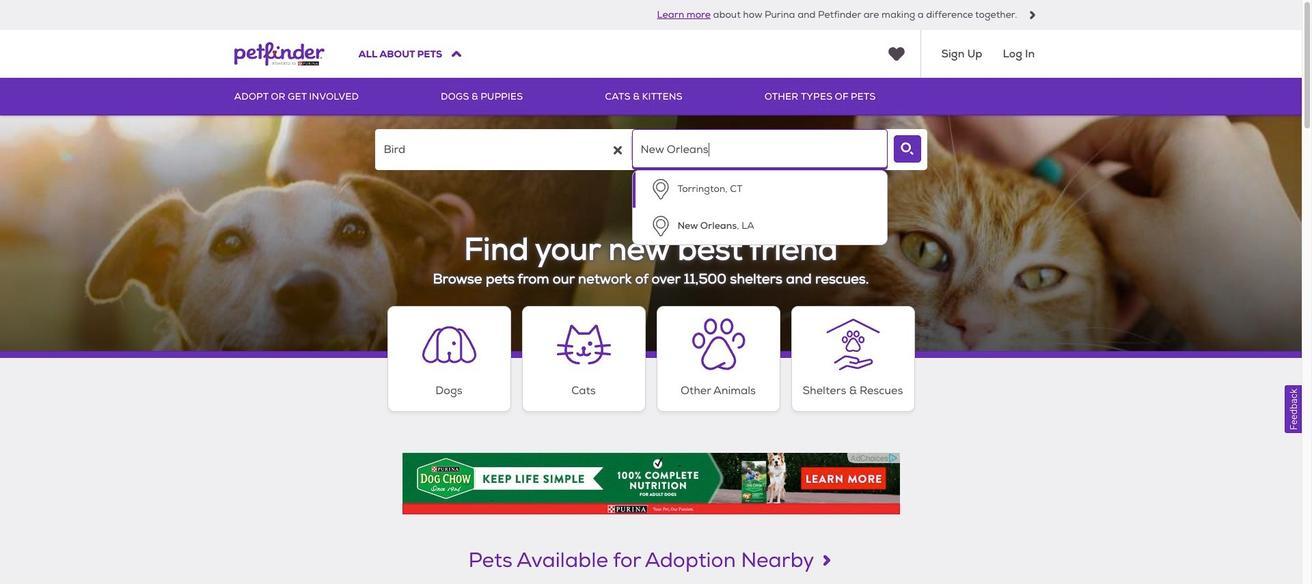 Task type: describe. For each thing, give the bounding box(es) containing it.
9c2b2 image
[[1028, 11, 1037, 19]]

primary element
[[234, 78, 1068, 116]]

location search suggestions list box
[[632, 170, 888, 245]]



Task type: locate. For each thing, give the bounding box(es) containing it.
Search Terrier, Kitten, etc. text field
[[375, 129, 631, 170]]

advertisement element
[[402, 453, 900, 514]]

petfinder logo image
[[234, 30, 324, 78]]

Enter City, State, or ZIP text field
[[632, 129, 888, 170]]



Task type: vqa. For each thing, say whether or not it's contained in the screenshot.
first List Item from the bottom of the page
no



